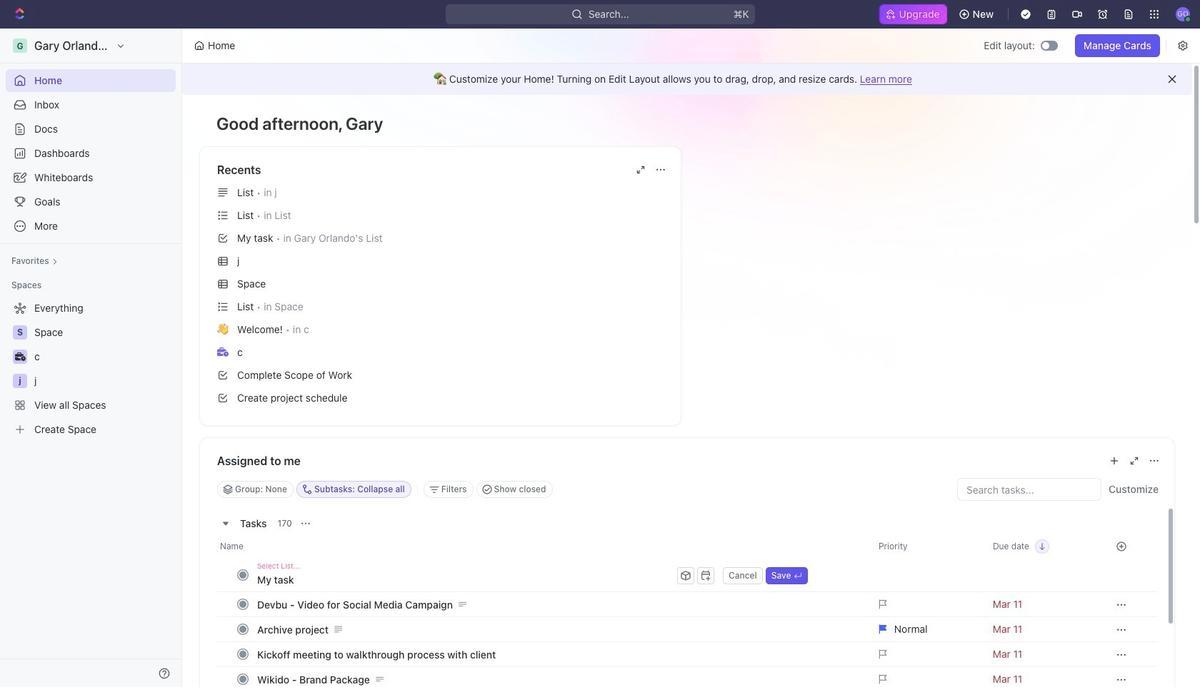 Task type: describe. For each thing, give the bounding box(es) containing it.
gary orlando's workspace, , element
[[13, 39, 27, 53]]

Task name or type '/' for commands text field
[[257, 569, 674, 592]]

tree inside sidebar navigation
[[6, 297, 176, 441]]

space, , element
[[13, 326, 27, 340]]

business time image inside sidebar navigation
[[15, 353, 25, 361]]



Task type: locate. For each thing, give the bounding box(es) containing it.
1 horizontal spatial business time image
[[217, 348, 229, 357]]

0 horizontal spatial business time image
[[15, 353, 25, 361]]

alert
[[182, 64, 1192, 95]]

Search tasks... text field
[[958, 479, 1101, 501]]

sidebar navigation
[[0, 29, 185, 688]]

business time image
[[217, 348, 229, 357], [15, 353, 25, 361]]

j, , element
[[13, 374, 27, 389]]

tree
[[6, 297, 176, 441]]



Task type: vqa. For each thing, say whether or not it's contained in the screenshot.
ASSIGNEES Button
no



